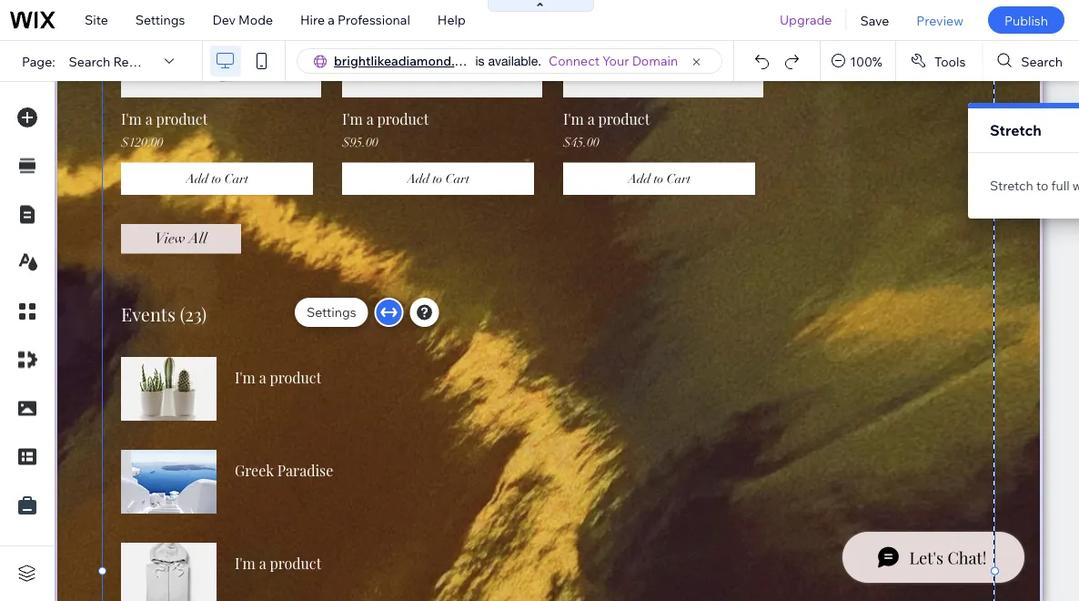 Task type: vqa. For each thing, say whether or not it's contained in the screenshot.
Item associated with Item alignment
no



Task type: describe. For each thing, give the bounding box(es) containing it.
brightlikeadiamond.com
[[334, 53, 481, 69]]

search button
[[984, 41, 1080, 81]]

to
[[1037, 178, 1049, 194]]

w
[[1073, 178, 1080, 194]]

domain
[[633, 53, 679, 69]]

is available. connect your domain
[[476, 53, 679, 69]]

100%
[[851, 53, 883, 69]]

0 vertical spatial settings
[[136, 12, 185, 28]]

professional
[[338, 12, 411, 28]]

full
[[1052, 178, 1071, 194]]

preview
[[917, 12, 964, 28]]

stretch for stretch to full w
[[991, 178, 1034, 194]]

tools
[[935, 53, 966, 69]]

preview button
[[904, 0, 978, 40]]

hire
[[301, 12, 325, 28]]

publish button
[[989, 6, 1065, 34]]

upgrade
[[780, 12, 833, 28]]

help
[[438, 12, 466, 28]]

is
[[476, 53, 485, 68]]



Task type: locate. For each thing, give the bounding box(es) containing it.
1 search from the left
[[69, 53, 110, 69]]

stretch up stretch to full w
[[991, 121, 1042, 139]]

save button
[[847, 0, 904, 40]]

0 vertical spatial stretch
[[991, 121, 1042, 139]]

settings
[[136, 12, 185, 28], [307, 304, 357, 320]]

search down the site
[[69, 53, 110, 69]]

results
[[113, 53, 157, 69]]

dev mode
[[213, 12, 273, 28]]

1 horizontal spatial settings
[[307, 304, 357, 320]]

connect
[[549, 53, 600, 69]]

dev
[[213, 12, 236, 28]]

available.
[[489, 53, 542, 68]]

save
[[861, 12, 890, 28]]

search
[[69, 53, 110, 69], [1022, 53, 1064, 69]]

search inside button
[[1022, 53, 1064, 69]]

your
[[603, 53, 630, 69]]

stretch left to
[[991, 178, 1034, 194]]

0 horizontal spatial settings
[[136, 12, 185, 28]]

site
[[85, 12, 108, 28]]

a
[[328, 12, 335, 28]]

1 vertical spatial stretch
[[991, 178, 1034, 194]]

search down publish
[[1022, 53, 1064, 69]]

stretch
[[991, 121, 1042, 139], [991, 178, 1034, 194]]

tools button
[[897, 41, 983, 81]]

2 stretch from the top
[[991, 178, 1034, 194]]

search for search results
[[69, 53, 110, 69]]

publish
[[1005, 12, 1049, 28]]

100% button
[[822, 41, 896, 81]]

1 stretch from the top
[[991, 121, 1042, 139]]

stretch to full w
[[991, 178, 1080, 194]]

1 horizontal spatial search
[[1022, 53, 1064, 69]]

search for search
[[1022, 53, 1064, 69]]

0 horizontal spatial search
[[69, 53, 110, 69]]

mode
[[239, 12, 273, 28]]

1 vertical spatial settings
[[307, 304, 357, 320]]

hire a professional
[[301, 12, 411, 28]]

stretch for stretch
[[991, 121, 1042, 139]]

search results
[[69, 53, 157, 69]]

2 search from the left
[[1022, 53, 1064, 69]]



